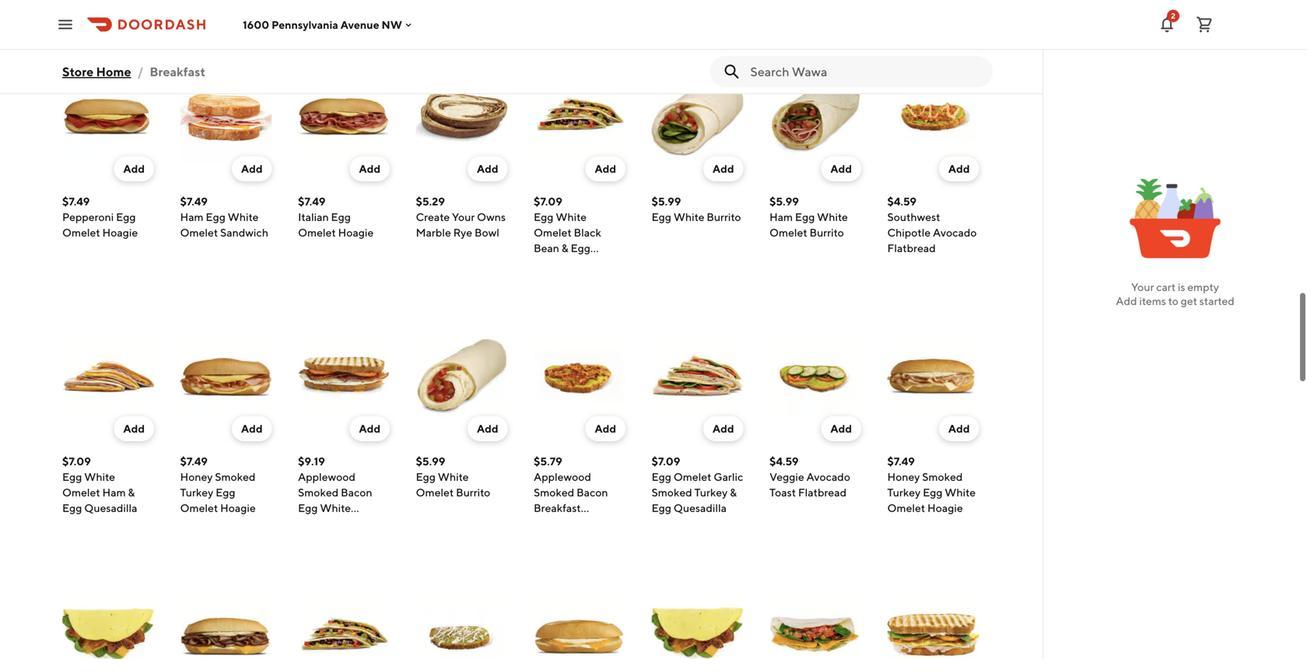 Task type: vqa. For each thing, say whether or not it's contained in the screenshot.


Task type: describe. For each thing, give the bounding box(es) containing it.
toast inside $4.59 veggie avocado toast flatbread
[[770, 486, 796, 499]]

ham egg white omelet sandwich image
[[180, 71, 272, 163]]

veggie
[[770, 470, 804, 483]]

turkey for hoagie
[[180, 486, 213, 499]]

add for $5.99 egg white omelet burrito
[[477, 422, 498, 435]]

omelet inside $7.09 egg white omelet black bean & egg quesadilla
[[534, 226, 572, 239]]

$5.99 for $5.99 ham egg white omelet burrito
[[770, 195, 799, 208]]

add for $7.49 italian egg omelet hoagie
[[359, 162, 381, 175]]

omelet inside $7.49 pepperoni egg omelet hoagie
[[62, 226, 100, 239]]

ham egg white omelet burrito image
[[770, 71, 861, 163]]

black
[[574, 226, 601, 239]]

avenue
[[341, 18, 379, 31]]

$7.49 italian egg omelet hoagie
[[298, 195, 374, 239]]

$5.29
[[416, 195, 445, 208]]

roast beef egg white omelet hoagie image
[[180, 591, 272, 659]]

create
[[416, 210, 450, 223]]

avocado inside $4.59 southwest chipotle avocado flatbread
[[933, 226, 977, 239]]

smoked for honey smoked turkey egg omelet hoagie
[[215, 470, 256, 483]]

egg inside the $7.49 ham egg white omelet sandwich
[[206, 210, 226, 223]]

applewood smoked bacon breakfast avocado toast flatbread image
[[534, 331, 626, 423]]

honey for honey smoked turkey egg omelet hoagie
[[180, 470, 213, 483]]

$9.19 applewood smoked bacon egg white omelet sandwich
[[298, 455, 386, 530]]

breakfast inside $5.79 applewood smoked bacon breakfast avocado toast flatbread
[[534, 502, 581, 514]]

cart
[[1156, 281, 1176, 293]]

$7.49 ham egg white omelet sandwich
[[180, 195, 268, 239]]

smoked for applewood smoked bacon breakfast avocado toast flatbread
[[534, 486, 574, 499]]

$4.59 southwest chipotle avocado flatbread
[[888, 195, 977, 254]]

honey smoked turkey egg omelet hoagie image
[[180, 331, 272, 423]]

add inside your cart is empty add items to get started
[[1116, 295, 1137, 307]]

$7.49 for $7.49 honey smoked turkey egg white omelet hoagie
[[888, 455, 915, 468]]

home
[[96, 64, 131, 79]]

flatbread for avocado
[[798, 486, 847, 499]]

sandwich inside "$9.19 applewood smoked bacon egg white omelet sandwich"
[[338, 517, 386, 530]]

$5.99 egg white omelet burrito
[[416, 455, 490, 499]]

hoagie inside $7.49 honey smoked turkey egg omelet hoagie
[[220, 502, 256, 514]]

omelet inside $5.99 ham egg white omelet burrito
[[770, 226, 808, 239]]

$4.59 for $4.59 veggie avocado toast flatbread
[[770, 455, 799, 468]]

egg white omelet ham & egg quesadilla image
[[62, 331, 154, 423]]

garlic parmesan avocado flatbread image
[[416, 591, 508, 659]]

store
[[62, 64, 94, 79]]

add for $7.09 egg white omelet black bean & egg quesadilla
[[595, 162, 616, 175]]

$7.49 for $7.49 pepperoni egg omelet hoagie
[[62, 195, 90, 208]]

omelet inside $7.09 egg white omelet ham & egg quesadilla
[[62, 486, 100, 499]]

egg white omelet black bean & egg quesadilla image
[[534, 71, 626, 163]]

open menu image
[[56, 15, 75, 34]]

$7.09 for $7.09 egg white omelet ham & egg quesadilla
[[62, 455, 91, 468]]

veggie avocado toast flatbread image
[[770, 331, 861, 423]]

bean
[[534, 242, 559, 254]]

egg inside $5.99 ham egg white omelet burrito
[[795, 210, 815, 223]]

sandwich inside the $7.49 ham egg white omelet sandwich
[[220, 226, 268, 239]]

add for $5.29 create your owns marble rye bowl
[[477, 162, 498, 175]]

ham inside $7.09 egg white omelet ham & egg quesadilla
[[102, 486, 126, 499]]

turkey inside the $7.09 egg omelet garlic smoked turkey & egg quesadilla
[[695, 486, 728, 499]]

$5.99 ham egg white omelet burrito
[[770, 195, 848, 239]]

egg inside $7.49 italian egg omelet hoagie
[[331, 210, 351, 223]]

bowl
[[475, 226, 499, 239]]

add for $7.49 honey smoked turkey egg omelet hoagie
[[241, 422, 263, 435]]

$4.59 for $4.59 southwest chipotle avocado flatbread
[[888, 195, 917, 208]]

items
[[1140, 295, 1166, 307]]

$7.49 honey smoked turkey egg white omelet hoagie
[[888, 455, 976, 514]]

$5.29 create your owns marble rye bowl
[[416, 195, 506, 239]]

egg white omelet image
[[770, 591, 861, 659]]

garlic
[[714, 470, 743, 483]]

$7.09 egg white omelet black bean & egg quesadilla
[[534, 195, 601, 270]]

avocado inside $4.59 veggie avocado toast flatbread
[[807, 470, 851, 483]]

create your owns marble rye bowl image
[[416, 71, 508, 163]]

is
[[1178, 281, 1185, 293]]

& for smoked
[[730, 486, 737, 499]]

applewood for $9.19
[[298, 470, 356, 483]]

store home link
[[62, 56, 131, 87]]

white inside the $7.49 ham egg white omelet sandwich
[[228, 210, 259, 223]]

bacon egg white omelet image
[[652, 591, 744, 659]]

white inside $7.09 egg white omelet black bean & egg quesadilla
[[556, 210, 587, 223]]

honey for honey smoked turkey egg white omelet hoagie
[[888, 470, 920, 483]]

marble
[[416, 226, 451, 239]]

toast inside $5.79 applewood smoked bacon breakfast avocado toast flatbread
[[580, 517, 606, 530]]

empty
[[1188, 281, 1219, 293]]

white inside the $5.99 egg white omelet burrito
[[438, 470, 469, 483]]

add for $7.49 honey smoked turkey egg white omelet hoagie
[[949, 422, 970, 435]]

southwest chipotle avocado flatbread image
[[888, 71, 979, 163]]

$5.99 for $5.99 egg white burrito
[[652, 195, 681, 208]]

add for $5.99 egg white burrito
[[713, 162, 734, 175]]



Task type: locate. For each thing, give the bounding box(es) containing it.
burrito
[[707, 210, 741, 223], [810, 226, 844, 239], [456, 486, 490, 499]]

turkey inside $7.49 honey smoked turkey egg omelet hoagie
[[180, 486, 213, 499]]

white inside "$9.19 applewood smoked bacon egg white omelet sandwich"
[[320, 502, 351, 514]]

2 horizontal spatial ham
[[770, 210, 793, 223]]

to
[[1169, 295, 1179, 307]]

0 vertical spatial burrito
[[707, 210, 741, 223]]

2 horizontal spatial &
[[730, 486, 737, 499]]

burrito inside the $5.99 egg white omelet burrito
[[456, 486, 490, 499]]

sandwich
[[220, 226, 268, 239], [338, 517, 386, 530]]

add
[[123, 162, 145, 175], [241, 162, 263, 175], [359, 162, 381, 175], [477, 162, 498, 175], [595, 162, 616, 175], [713, 162, 734, 175], [831, 162, 852, 175], [949, 162, 970, 175], [1116, 295, 1137, 307], [123, 422, 145, 435], [241, 422, 263, 435], [359, 422, 381, 435], [477, 422, 498, 435], [595, 422, 616, 435], [713, 422, 734, 435], [831, 422, 852, 435], [949, 422, 970, 435]]

smoked for honey smoked turkey egg white omelet hoagie
[[922, 470, 963, 483]]

1 horizontal spatial ham
[[180, 210, 204, 223]]

1 horizontal spatial burrito
[[707, 210, 741, 223]]

white
[[228, 210, 259, 223], [556, 210, 587, 223], [674, 210, 705, 223], [817, 210, 848, 223], [84, 470, 115, 483], [438, 470, 469, 483], [945, 486, 976, 499], [320, 502, 351, 514]]

$7.09
[[534, 195, 562, 208], [62, 455, 91, 468], [652, 455, 680, 468]]

1 horizontal spatial $5.99
[[652, 195, 681, 208]]

hoagie
[[102, 226, 138, 239], [338, 226, 374, 239], [220, 502, 256, 514], [928, 502, 963, 514]]

0 horizontal spatial toast
[[580, 517, 606, 530]]

pennsylvania
[[272, 18, 338, 31]]

owns
[[477, 210, 506, 223]]

ham inside $5.99 ham egg white omelet burrito
[[770, 210, 793, 223]]

$4.59 inside $4.59 southwest chipotle avocado flatbread
[[888, 195, 917, 208]]

2 horizontal spatial flatbread
[[888, 242, 936, 254]]

burrito inside $5.99 ham egg white omelet burrito
[[810, 226, 844, 239]]

egg inside $7.49 honey smoked turkey egg omelet hoagie
[[216, 486, 235, 499]]

flatbread for chipotle
[[888, 242, 936, 254]]

0 horizontal spatial ham
[[102, 486, 126, 499]]

1600
[[243, 18, 269, 31]]

omelet inside $7.49 italian egg omelet hoagie
[[298, 226, 336, 239]]

0 vertical spatial toast
[[770, 486, 796, 499]]

$7.49
[[62, 195, 90, 208], [180, 195, 208, 208], [298, 195, 326, 208], [180, 455, 208, 468], [888, 455, 915, 468]]

flatbread inside $4.59 veggie avocado toast flatbread
[[798, 486, 847, 499]]

$5.99 inside $5.99 egg white burrito
[[652, 195, 681, 208]]

$7.49 honey smoked turkey egg omelet hoagie
[[180, 455, 256, 514]]

white inside $5.99 egg white burrito
[[674, 210, 705, 223]]

0 horizontal spatial turkey
[[180, 486, 213, 499]]

omelet inside $7.49 honey smoked turkey egg white omelet hoagie
[[888, 502, 925, 514]]

quesadilla inside $7.09 egg white omelet ham & egg quesadilla
[[84, 502, 137, 514]]

bacon for white
[[341, 486, 372, 499]]

& inside $7.09 egg white omelet black bean & egg quesadilla
[[562, 242, 569, 254]]

1 horizontal spatial avocado
[[807, 470, 851, 483]]

turkey inside $7.49 honey smoked turkey egg white omelet hoagie
[[888, 486, 921, 499]]

your inside your cart is empty add items to get started
[[1131, 281, 1154, 293]]

0 horizontal spatial $5.99
[[416, 455, 445, 468]]

breakfast
[[62, 57, 167, 86], [150, 64, 205, 79], [534, 502, 581, 514]]

honey smoked turkey egg white omelet hoagie image
[[888, 331, 979, 423]]

1 vertical spatial burrito
[[810, 226, 844, 239]]

1 horizontal spatial &
[[562, 242, 569, 254]]

smoked
[[215, 470, 256, 483], [922, 470, 963, 483], [298, 486, 339, 499], [534, 486, 574, 499], [652, 486, 692, 499]]

0 vertical spatial sandwich
[[220, 226, 268, 239]]

3 turkey from the left
[[888, 486, 921, 499]]

$7.49 for $7.49 honey smoked turkey egg omelet hoagie
[[180, 455, 208, 468]]

quesadilla
[[534, 257, 587, 270], [84, 502, 137, 514], [674, 502, 727, 514]]

1600 pennsylvania avenue nw button
[[243, 18, 415, 31]]

your up rye
[[452, 210, 475, 223]]

avocado down the $5.79
[[534, 517, 578, 530]]

omelet inside $7.49 honey smoked turkey egg omelet hoagie
[[180, 502, 218, 514]]

$4.59 inside $4.59 veggie avocado toast flatbread
[[770, 455, 799, 468]]

2 horizontal spatial turkey
[[888, 486, 921, 499]]

add for $7.09 egg white omelet ham & egg quesadilla
[[123, 422, 145, 435]]

chipotle
[[888, 226, 931, 239]]

egg inside $7.49 pepperoni egg omelet hoagie
[[116, 210, 136, 223]]

quesadilla for egg omelet garlic smoked turkey & egg quesadilla
[[674, 502, 727, 514]]

$7.49 inside the $7.49 ham egg white omelet sandwich
[[180, 195, 208, 208]]

/
[[137, 64, 143, 79]]

1 horizontal spatial flatbread
[[798, 486, 847, 499]]

pepperoni
[[62, 210, 114, 223]]

Search Wawa search field
[[750, 63, 980, 80]]

$4.59 up southwest
[[888, 195, 917, 208]]

omelet inside the $7.09 egg omelet garlic smoked turkey & egg quesadilla
[[674, 470, 712, 483]]

$5.99 egg white burrito
[[652, 195, 741, 223]]

add for $5.79 applewood smoked bacon breakfast avocado toast flatbread
[[595, 422, 616, 435]]

add for $4.59 veggie avocado toast flatbread
[[831, 422, 852, 435]]

avocado right veggie
[[807, 470, 851, 483]]

0 horizontal spatial bacon
[[341, 486, 372, 499]]

0 horizontal spatial sandwich
[[220, 226, 268, 239]]

0 vertical spatial $4.59
[[888, 195, 917, 208]]

$7.09 inside $7.09 egg white omelet black bean & egg quesadilla
[[534, 195, 562, 208]]

started
[[1200, 295, 1235, 307]]

0 horizontal spatial &
[[128, 486, 135, 499]]

1 vertical spatial your
[[1131, 281, 1154, 293]]

2 horizontal spatial $5.99
[[770, 195, 799, 208]]

applewood inside $5.79 applewood smoked bacon breakfast avocado toast flatbread
[[534, 470, 591, 483]]

southwest
[[888, 210, 940, 223]]

1 horizontal spatial quesadilla
[[534, 257, 587, 270]]

$7.09 egg white omelet ham & egg quesadilla
[[62, 455, 137, 514]]

0 vertical spatial flatbread
[[888, 242, 936, 254]]

$7.49 inside $7.49 italian egg omelet hoagie
[[298, 195, 326, 208]]

rye
[[453, 226, 472, 239]]

1 horizontal spatial honey
[[888, 470, 920, 483]]

ham
[[180, 210, 204, 223], [770, 210, 793, 223], [102, 486, 126, 499]]

2
[[1171, 11, 1176, 20]]

1 honey from the left
[[180, 470, 213, 483]]

add for $7.49 pepperoni egg omelet hoagie
[[123, 162, 145, 175]]

store home / breakfast
[[62, 64, 205, 79]]

notification bell image
[[1158, 15, 1177, 34]]

smoked inside the $7.09 egg omelet garlic smoked turkey & egg quesadilla
[[652, 486, 692, 499]]

omelet
[[62, 226, 100, 239], [180, 226, 218, 239], [298, 226, 336, 239], [534, 226, 572, 239], [770, 226, 808, 239], [674, 470, 712, 483], [62, 486, 100, 499], [416, 486, 454, 499], [180, 502, 218, 514], [888, 502, 925, 514], [298, 517, 336, 530]]

add for $7.49 ham egg white omelet sandwich
[[241, 162, 263, 175]]

your inside $5.29 create your owns marble rye bowl
[[452, 210, 475, 223]]

0 horizontal spatial quesadilla
[[84, 502, 137, 514]]

$7.09 inside $7.09 egg white omelet ham & egg quesadilla
[[62, 455, 91, 468]]

hoagie inside $7.49 pepperoni egg omelet hoagie
[[102, 226, 138, 239]]

$7.49 inside $7.49 honey smoked turkey egg omelet hoagie
[[180, 455, 208, 468]]

add button
[[114, 156, 154, 181], [114, 156, 154, 181], [232, 156, 272, 181], [232, 156, 272, 181], [350, 156, 390, 181], [350, 156, 390, 181], [468, 156, 508, 181], [468, 156, 508, 181], [586, 156, 626, 181], [586, 156, 626, 181], [703, 156, 744, 181], [703, 156, 744, 181], [821, 156, 861, 181], [821, 156, 861, 181], [939, 156, 979, 181], [939, 156, 979, 181], [114, 416, 154, 441], [114, 416, 154, 441], [232, 416, 272, 441], [232, 416, 272, 441], [350, 416, 390, 441], [350, 416, 390, 441], [468, 416, 508, 441], [468, 416, 508, 441], [586, 416, 626, 441], [586, 416, 626, 441], [703, 416, 744, 441], [703, 416, 744, 441], [821, 416, 861, 441], [821, 416, 861, 441], [939, 416, 979, 441], [939, 416, 979, 441]]

$7.49 inside $7.49 pepperoni egg omelet hoagie
[[62, 195, 90, 208]]

cali style turkey and bacon ranch egg omelet sandwich image
[[888, 591, 979, 659]]

1 horizontal spatial $4.59
[[888, 195, 917, 208]]

1 vertical spatial toast
[[580, 517, 606, 530]]

omelet inside the $7.49 ham egg white omelet sandwich
[[180, 226, 218, 239]]

$4.59 veggie avocado toast flatbread
[[770, 455, 851, 499]]

nw
[[382, 18, 402, 31]]

$5.79
[[534, 455, 562, 468]]

1 horizontal spatial toast
[[770, 486, 796, 499]]

1 horizontal spatial turkey
[[695, 486, 728, 499]]

$7.09 inside the $7.09 egg omelet garlic smoked turkey & egg quesadilla
[[652, 455, 680, 468]]

omelet inside "$9.19 applewood smoked bacon egg white omelet sandwich"
[[298, 517, 336, 530]]

your up items
[[1131, 281, 1154, 293]]

add for $7.09 egg omelet garlic smoked turkey & egg quesadilla
[[713, 422, 734, 435]]

white inside $7.09 egg white omelet ham & egg quesadilla
[[84, 470, 115, 483]]

0 vertical spatial your
[[452, 210, 475, 223]]

applewood inside "$9.19 applewood smoked bacon egg white omelet sandwich"
[[298, 470, 356, 483]]

0 horizontal spatial honey
[[180, 470, 213, 483]]

1 bacon from the left
[[341, 486, 372, 499]]

1 horizontal spatial applewood
[[534, 470, 591, 483]]

add for $4.59 southwest chipotle avocado flatbread
[[949, 162, 970, 175]]

quesadilla inside $7.09 egg white omelet black bean & egg quesadilla
[[534, 257, 587, 270]]

2 honey from the left
[[888, 470, 920, 483]]

flatbread
[[888, 242, 936, 254], [798, 486, 847, 499], [534, 533, 582, 545]]

bacon inside $5.79 applewood smoked bacon breakfast avocado toast flatbread
[[577, 486, 608, 499]]

italian egg omelet hoagie image
[[298, 71, 390, 163]]

1 vertical spatial flatbread
[[798, 486, 847, 499]]

$9.19
[[298, 455, 325, 468]]

2 bacon from the left
[[577, 486, 608, 499]]

turkey
[[180, 486, 213, 499], [695, 486, 728, 499], [888, 486, 921, 499]]

2 horizontal spatial burrito
[[810, 226, 844, 239]]

ham inside the $7.49 ham egg white omelet sandwich
[[180, 210, 204, 223]]

egg white burrito image
[[652, 71, 744, 163]]

burrito inside $5.99 egg white burrito
[[707, 210, 741, 223]]

$4.59
[[888, 195, 917, 208], [770, 455, 799, 468]]

honey inside $7.49 honey smoked turkey egg omelet hoagie
[[180, 470, 213, 483]]

italian
[[298, 210, 329, 223]]

$7.09 egg omelet garlic smoked turkey & egg quesadilla
[[652, 455, 743, 514]]

hoagie inside $7.49 italian egg omelet hoagie
[[338, 226, 374, 239]]

1 horizontal spatial bacon
[[577, 486, 608, 499]]

bacon egg omelet image
[[62, 591, 154, 659]]

0 horizontal spatial $4.59
[[770, 455, 799, 468]]

$4.59 up veggie
[[770, 455, 799, 468]]

honey inside $7.49 honey smoked turkey egg white omelet hoagie
[[888, 470, 920, 483]]

applewood for $5.79
[[534, 470, 591, 483]]

egg inside the $5.99 egg white omelet burrito
[[416, 470, 436, 483]]

smoked inside $7.49 honey smoked turkey egg white omelet hoagie
[[922, 470, 963, 483]]

2 applewood from the left
[[534, 470, 591, 483]]

0 horizontal spatial burrito
[[456, 486, 490, 499]]

smoked for applewood smoked bacon egg white omelet sandwich
[[298, 486, 339, 499]]

$5.99 for $5.99 egg white omelet burrito
[[416, 455, 445, 468]]

$5.99 inside $5.99 ham egg white omelet burrito
[[770, 195, 799, 208]]

egg white omelet burrito image
[[416, 331, 508, 423]]

1 horizontal spatial your
[[1131, 281, 1154, 293]]

bacon
[[341, 486, 372, 499], [577, 486, 608, 499]]

applewood down $9.19
[[298, 470, 356, 483]]

2 vertical spatial avocado
[[534, 517, 578, 530]]

$7.49 pepperoni egg omelet hoagie
[[62, 195, 138, 239]]

egg inside "$9.19 applewood smoked bacon egg white omelet sandwich"
[[298, 502, 318, 514]]

2 vertical spatial flatbread
[[534, 533, 582, 545]]

0 horizontal spatial $7.09
[[62, 455, 91, 468]]

0 horizontal spatial your
[[452, 210, 475, 223]]

get
[[1181, 295, 1198, 307]]

quesadilla inside the $7.09 egg omelet garlic smoked turkey & egg quesadilla
[[674, 502, 727, 514]]

egg inside $5.99 egg white burrito
[[652, 210, 671, 223]]

& inside $7.09 egg white omelet ham & egg quesadilla
[[128, 486, 135, 499]]

$7.09 for $7.09 egg white omelet black bean & egg quesadilla
[[534, 195, 562, 208]]

$5.99 inside the $5.99 egg white omelet burrito
[[416, 455, 445, 468]]

1 vertical spatial sandwich
[[338, 517, 386, 530]]

applewood smoked bacon egg white omelet sandwich image
[[298, 331, 390, 423]]

white inside $7.49 honey smoked turkey egg white omelet hoagie
[[945, 486, 976, 499]]

$7.49 for $7.49 ham egg white omelet sandwich
[[180, 195, 208, 208]]

pepperoni egg omelet hoagie image
[[62, 71, 154, 163]]

applewood
[[298, 470, 356, 483], [534, 470, 591, 483]]

$5.79 applewood smoked bacon breakfast avocado toast flatbread
[[534, 455, 608, 545]]

avocado
[[933, 226, 977, 239], [807, 470, 851, 483], [534, 517, 578, 530]]

egg inside $7.49 honey smoked turkey egg white omelet hoagie
[[923, 486, 943, 499]]

$5.99
[[652, 195, 681, 208], [770, 195, 799, 208], [416, 455, 445, 468]]

1600 pennsylvania avenue nw
[[243, 18, 402, 31]]

2 horizontal spatial $7.09
[[652, 455, 680, 468]]

0 vertical spatial avocado
[[933, 226, 977, 239]]

2 turkey from the left
[[695, 486, 728, 499]]

smoked inside $5.79 applewood smoked bacon breakfast avocado toast flatbread
[[534, 486, 574, 499]]

1 vertical spatial $4.59
[[770, 455, 799, 468]]

white inside $5.99 ham egg white omelet burrito
[[817, 210, 848, 223]]

egg white omelet hoagie image
[[534, 591, 626, 659]]

1 vertical spatial avocado
[[807, 470, 851, 483]]

1 horizontal spatial $7.09
[[534, 195, 562, 208]]

smoked inside "$9.19 applewood smoked bacon egg white omelet sandwich"
[[298, 486, 339, 499]]

bacon for avocado
[[577, 486, 608, 499]]

honey
[[180, 470, 213, 483], [888, 470, 920, 483]]

your cart is empty add items to get started
[[1116, 281, 1235, 307]]

ham for ham egg white omelet sandwich
[[180, 210, 204, 223]]

turkey for omelet
[[888, 486, 921, 499]]

flatbread inside $5.79 applewood smoked bacon breakfast avocado toast flatbread
[[534, 533, 582, 545]]

add for $9.19 applewood smoked bacon egg white omelet sandwich
[[359, 422, 381, 435]]

2 vertical spatial burrito
[[456, 486, 490, 499]]

applewood down the $5.79
[[534, 470, 591, 483]]

& inside the $7.09 egg omelet garlic smoked turkey & egg quesadilla
[[730, 486, 737, 499]]

quesadilla for egg white omelet black bean & egg quesadilla
[[534, 257, 587, 270]]

flatbread inside $4.59 southwest chipotle avocado flatbread
[[888, 242, 936, 254]]

ham for ham egg white omelet burrito
[[770, 210, 793, 223]]

your
[[452, 210, 475, 223], [1131, 281, 1154, 293]]

0 horizontal spatial avocado
[[534, 517, 578, 530]]

&
[[562, 242, 569, 254], [128, 486, 135, 499], [730, 486, 737, 499]]

avocado down southwest
[[933, 226, 977, 239]]

egg omelet black bean & egg quesadilla image
[[298, 591, 390, 659]]

egg omelet garlic smoked turkey & egg quesadilla image
[[652, 331, 744, 423]]

toast
[[770, 486, 796, 499], [580, 517, 606, 530]]

2 horizontal spatial avocado
[[933, 226, 977, 239]]

0 horizontal spatial flatbread
[[534, 533, 582, 545]]

1 horizontal spatial sandwich
[[338, 517, 386, 530]]

0 horizontal spatial applewood
[[298, 470, 356, 483]]

1 applewood from the left
[[298, 470, 356, 483]]

0 items, open order cart image
[[1195, 15, 1214, 34]]

avocado inside $5.79 applewood smoked bacon breakfast avocado toast flatbread
[[534, 517, 578, 530]]

omelet inside the $5.99 egg white omelet burrito
[[416, 486, 454, 499]]

add for $5.99 ham egg white omelet burrito
[[831, 162, 852, 175]]

smoked inside $7.49 honey smoked turkey egg omelet hoagie
[[215, 470, 256, 483]]

& for black
[[562, 242, 569, 254]]

2 horizontal spatial quesadilla
[[674, 502, 727, 514]]

$7.09 for $7.09 egg omelet garlic smoked turkey & egg quesadilla
[[652, 455, 680, 468]]

bacon inside "$9.19 applewood smoked bacon egg white omelet sandwich"
[[341, 486, 372, 499]]

$7.49 inside $7.49 honey smoked turkey egg white omelet hoagie
[[888, 455, 915, 468]]

egg
[[116, 210, 136, 223], [206, 210, 226, 223], [331, 210, 351, 223], [534, 210, 554, 223], [652, 210, 671, 223], [795, 210, 815, 223], [571, 242, 591, 254], [62, 470, 82, 483], [416, 470, 436, 483], [652, 470, 671, 483], [216, 486, 235, 499], [923, 486, 943, 499], [62, 502, 82, 514], [298, 502, 318, 514], [652, 502, 671, 514]]

hoagie inside $7.49 honey smoked turkey egg white omelet hoagie
[[928, 502, 963, 514]]

1 turkey from the left
[[180, 486, 213, 499]]

$7.49 for $7.49 italian egg omelet hoagie
[[298, 195, 326, 208]]



